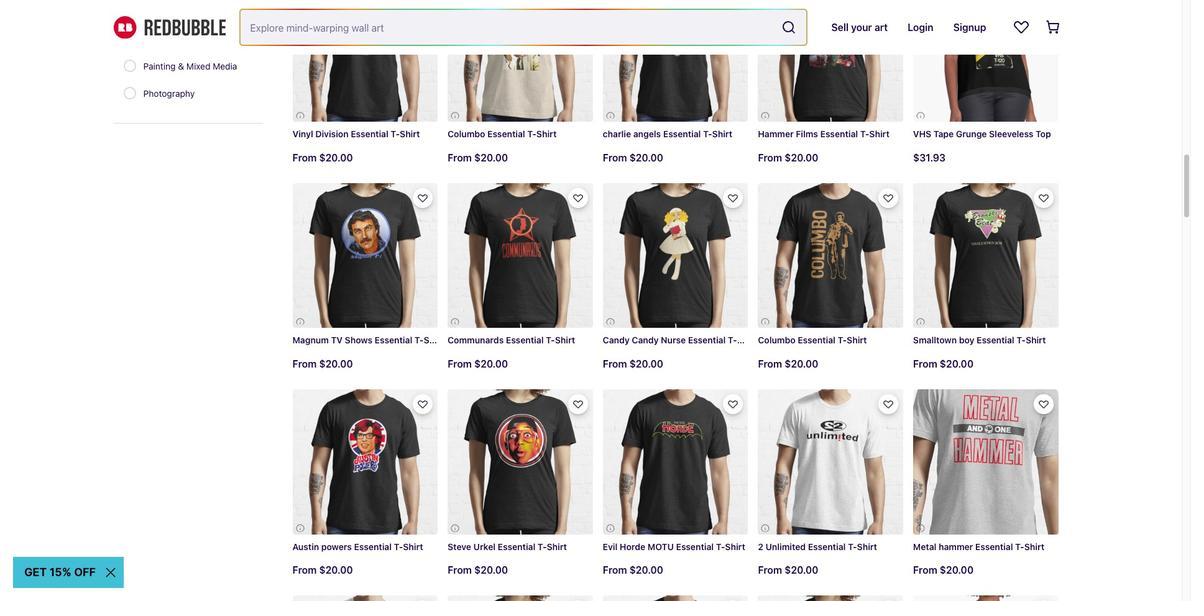 Task type: locate. For each thing, give the bounding box(es) containing it.
2 unlimited essential t-shirt
[[758, 542, 877, 552]]

2 candy from the left
[[632, 335, 659, 346]]

magnum tv shows essential t-shirt
[[293, 335, 444, 346]]

hammer
[[758, 129, 794, 139]]

$20.00
[[319, 152, 353, 163], [474, 152, 508, 163], [785, 152, 818, 163], [629, 152, 663, 163], [319, 359, 353, 370], [474, 359, 508, 370], [785, 359, 818, 370], [629, 359, 663, 370], [940, 359, 974, 370], [319, 565, 353, 577], [474, 565, 508, 577], [785, 565, 818, 577], [629, 565, 663, 577], [940, 565, 974, 577]]

from for charlie angels essential t-shirt image
[[603, 152, 627, 163]]

candy candy nurse essential t-shirt image
[[603, 183, 748, 328]]

from $20.00 for 2 unlimited essential t-shirt image on the right of page
[[758, 565, 818, 577]]

from for vinyl division essential t-shirt image
[[293, 152, 317, 163]]

1 horizontal spatial columbo essential t-shirt
[[758, 335, 867, 346]]

$20.00 for austin powers essential t-shirt image
[[319, 565, 353, 577]]

$20.00 for smalltown boy essential t-shirt image
[[940, 359, 974, 370]]

tape
[[934, 129, 954, 139]]

columbo essential t-shirt
[[448, 129, 557, 139], [758, 335, 867, 346]]

charlie angels essential t-shirt image
[[603, 0, 748, 122]]

$20.00 for leftmost columbo essential t-shirt image
[[474, 152, 508, 163]]

austin
[[293, 542, 319, 552]]

argentina 78 essential t-shirt image
[[293, 596, 438, 602]]

columbo essential t-shirt for leftmost columbo essential t-shirt image
[[448, 129, 557, 139]]

smalltown
[[913, 335, 957, 346]]

from for smalltown boy essential t-shirt image
[[913, 359, 937, 370]]

tv
[[331, 335, 343, 346]]

from for columbo essential t-shirt image to the right
[[758, 359, 782, 370]]

vinyl
[[293, 129, 313, 139]]

shows
[[345, 335, 372, 346]]

digital art
[[143, 6, 183, 17]]

0 horizontal spatial columbo
[[448, 129, 485, 139]]

from $20.00 for charlie angels essential t-shirt image
[[603, 152, 663, 163]]

evil
[[603, 542, 618, 552]]

charlie
[[603, 129, 631, 139]]

$20.00 for columbo essential t-shirt image to the right
[[785, 359, 818, 370]]

None radio
[[123, 60, 136, 72], [123, 87, 136, 100], [123, 60, 136, 72], [123, 87, 136, 100]]

shirt
[[400, 129, 420, 139], [536, 129, 557, 139], [869, 129, 890, 139], [712, 129, 732, 139], [424, 335, 444, 346], [555, 335, 575, 346], [847, 335, 867, 346], [737, 335, 757, 346], [1026, 335, 1046, 346], [403, 542, 423, 552], [547, 542, 567, 552], [857, 542, 877, 552], [725, 542, 745, 552], [1024, 542, 1045, 552]]

$20.00 for 2 unlimited essential t-shirt image on the right of page
[[785, 565, 818, 577]]

columbo
[[448, 129, 485, 139], [758, 335, 796, 346]]

drawing
[[143, 34, 176, 44]]

vhs tape grunge sleeveless top
[[913, 129, 1051, 139]]

from for magnum tv shows essential t-shirt image
[[293, 359, 317, 370]]

metal hammer essential t-shirt
[[913, 542, 1045, 552]]

candy candy nurse essential t-shirt
[[603, 335, 757, 346]]

nurse
[[661, 335, 686, 346]]

Search term search field
[[240, 10, 777, 45]]

0 vertical spatial columbo essential t-shirt image
[[448, 0, 593, 122]]

1 vertical spatial columbo essential t-shirt
[[758, 335, 867, 346]]

0 horizontal spatial columbo essential t-shirt
[[448, 129, 557, 139]]

1 vertical spatial columbo
[[758, 335, 796, 346]]

0 vertical spatial columbo essential t-shirt
[[448, 129, 557, 139]]

from $20.00
[[293, 152, 353, 163], [448, 152, 508, 163], [758, 152, 818, 163], [603, 152, 663, 163], [293, 359, 353, 370], [448, 359, 508, 370], [758, 359, 818, 370], [603, 359, 663, 370], [913, 359, 974, 370], [293, 565, 353, 577], [448, 565, 508, 577], [758, 565, 818, 577], [603, 565, 663, 577], [913, 565, 974, 577]]

smalltown boy essential t-shirt
[[913, 335, 1046, 346]]

t-
[[391, 129, 400, 139], [527, 129, 536, 139], [860, 129, 869, 139], [703, 129, 712, 139], [415, 335, 424, 346], [546, 335, 555, 346], [838, 335, 847, 346], [728, 335, 737, 346], [1017, 335, 1026, 346], [394, 542, 403, 552], [538, 542, 547, 552], [848, 542, 857, 552], [716, 542, 725, 552], [1015, 542, 1024, 552]]

from for evil horde motu essential t-shirt image
[[603, 565, 627, 577]]

columbo essential t-shirt for columbo essential t-shirt image to the right
[[758, 335, 867, 346]]

from
[[293, 152, 317, 163], [448, 152, 472, 163], [758, 152, 782, 163], [603, 152, 627, 163], [293, 359, 317, 370], [448, 359, 472, 370], [758, 359, 782, 370], [603, 359, 627, 370], [913, 359, 937, 370], [293, 565, 317, 577], [448, 565, 472, 577], [758, 565, 782, 577], [603, 565, 627, 577], [913, 565, 937, 577]]

photography
[[143, 89, 195, 99]]

magnum
[[293, 335, 329, 346]]

0 vertical spatial columbo
[[448, 129, 485, 139]]

0 horizontal spatial candy
[[603, 335, 630, 346]]

essential
[[351, 129, 388, 139], [487, 129, 525, 139], [820, 129, 858, 139], [663, 129, 701, 139], [375, 335, 412, 346], [506, 335, 544, 346], [798, 335, 835, 346], [688, 335, 726, 346], [977, 335, 1014, 346], [354, 542, 392, 552], [498, 542, 535, 552], [808, 542, 846, 552], [676, 542, 714, 552], [975, 542, 1013, 552]]

digital
[[143, 6, 169, 17]]

communards essential t-shirt
[[448, 335, 575, 346]]

evil horde motu essential t-shirt
[[603, 542, 745, 552]]

austin powers essential t-shirt image
[[293, 390, 438, 535]]

grunge
[[956, 129, 987, 139]]

vincent price essential t-shirt image
[[758, 596, 903, 602]]

candy
[[603, 335, 630, 346], [632, 335, 659, 346]]

painting & mixed media
[[143, 61, 237, 72]]

1 vertical spatial columbo essential t-shirt image
[[758, 183, 903, 328]]

hammer films essential t-shirt image
[[758, 0, 903, 122]]

from $20.00 for magnum tv shows essential t-shirt image
[[293, 359, 353, 370]]

columbo essential t-shirt image
[[448, 0, 593, 122], [758, 183, 903, 328]]

vhs tape grunge sleeveless top image
[[913, 0, 1058, 122]]

$20.00 for communards essential t-shirt image
[[474, 359, 508, 370]]

$20.00 for the steve urkel essential t-shirt image
[[474, 565, 508, 577]]

$20.00 for magnum tv shows essential t-shirt image
[[319, 359, 353, 370]]

from $20.00 for the steve urkel essential t-shirt image
[[448, 565, 508, 577]]

media
[[213, 61, 237, 72]]

None field
[[240, 10, 807, 45]]

1 horizontal spatial candy
[[632, 335, 659, 346]]



Task type: vqa. For each thing, say whether or not it's contained in the screenshot.
light
no



Task type: describe. For each thing, give the bounding box(es) containing it.
1 candy from the left
[[603, 335, 630, 346]]

1 horizontal spatial columbo
[[758, 335, 796, 346]]

from for 2 unlimited essential t-shirt image on the right of page
[[758, 565, 782, 577]]

steve
[[448, 542, 471, 552]]

2 unlimited essential t-shirt image
[[758, 390, 903, 535]]

top
[[1036, 129, 1051, 139]]

from $20.00 for smalltown boy essential t-shirt image
[[913, 359, 974, 370]]

from $20.00 for candy candy nurse essential t-shirt image
[[603, 359, 663, 370]]

from $20.00 for austin powers essential t-shirt image
[[293, 565, 353, 577]]

from $20.00 for communards essential t-shirt image
[[448, 359, 508, 370]]

charlie angels essential t-shirt
[[603, 129, 732, 139]]

steve urkel essential t-shirt image
[[448, 390, 593, 535]]

candy candy essential t-shirt image
[[448, 596, 593, 602]]

vhs tape - dynamicron sleeveless top image
[[913, 596, 1058, 602]]

angels
[[633, 129, 661, 139]]

$20.00 for vinyl division essential t-shirt image
[[319, 152, 353, 163]]

&
[[178, 61, 184, 72]]

smalltown boy essential t-shirt image
[[913, 183, 1058, 328]]

metal
[[913, 542, 937, 552]]

films
[[796, 129, 818, 139]]

0 horizontal spatial columbo essential t-shirt image
[[448, 0, 593, 122]]

hammer films essential t-shirt
[[758, 129, 890, 139]]

artwork medium option group
[[123, 0, 245, 108]]

from for communards essential t-shirt image
[[448, 359, 472, 370]]

from for leftmost columbo essential t-shirt image
[[448, 152, 472, 163]]

from for candy candy nurse essential t-shirt image
[[603, 359, 627, 370]]

steve urkel essential t-shirt
[[448, 542, 567, 552]]

boy
[[959, 335, 974, 346]]

1 horizontal spatial columbo essential t-shirt image
[[758, 183, 903, 328]]

art
[[171, 6, 183, 17]]

evil horde motu essential t-shirt image
[[603, 390, 748, 535]]

$31.93
[[913, 152, 946, 163]]

$20.00 for charlie angels essential t-shirt image
[[629, 152, 663, 163]]

$20.00 for candy candy nurse essential t-shirt image
[[629, 359, 663, 370]]

metal hammer essential t-shirt image
[[877, 354, 1095, 571]]

from $20.00 for metal hammer essential t-shirt image
[[913, 565, 974, 577]]

magnum tv shows essential t-shirt image
[[293, 183, 438, 328]]

communards essential t-shirt image
[[448, 183, 593, 328]]

vinyl division essential t-shirt
[[293, 129, 420, 139]]

mixed
[[186, 61, 210, 72]]

communards
[[448, 335, 504, 346]]

from $20.00 for vinyl division essential t-shirt image
[[293, 152, 353, 163]]

horde
[[620, 542, 645, 552]]

from for the steve urkel essential t-shirt image
[[448, 565, 472, 577]]

motu
[[648, 542, 674, 552]]

powers
[[321, 542, 352, 552]]

hammer
[[939, 542, 973, 552]]

from for metal hammer essential t-shirt image
[[913, 565, 937, 577]]

austin powers essential t-shirt
[[293, 542, 423, 552]]

from for austin powers essential t-shirt image
[[293, 565, 317, 577]]

2
[[758, 542, 763, 552]]

urkel
[[473, 542, 496, 552]]

vinyl division essential t-shirt image
[[293, 0, 438, 122]]

vhs
[[913, 129, 931, 139]]

painting
[[143, 61, 176, 72]]

$20.00 for metal hammer essential t-shirt image
[[940, 565, 974, 577]]

redbubble logo image
[[113, 16, 225, 39]]

from $20.00 for evil horde motu essential t-shirt image
[[603, 565, 663, 577]]

sleeveless
[[989, 129, 1034, 139]]

unlimited
[[766, 542, 806, 552]]

division
[[315, 129, 349, 139]]

$20.00 for evil horde motu essential t-shirt image
[[629, 565, 663, 577]]



